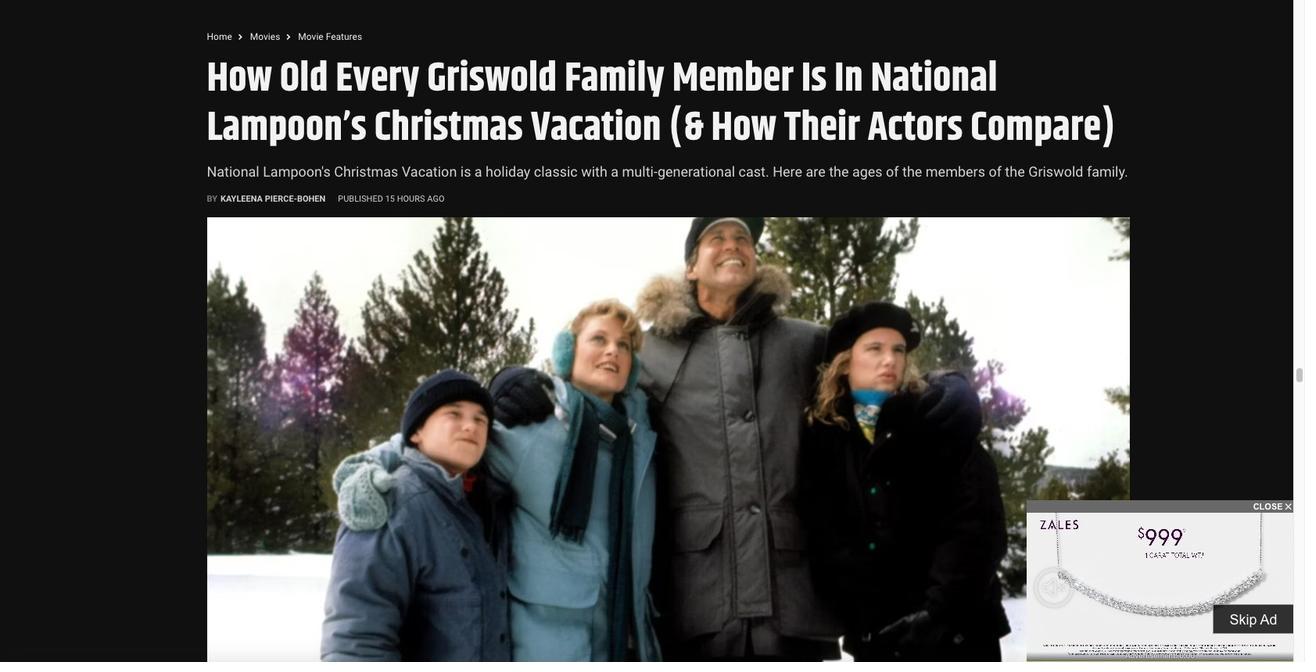 Task type: locate. For each thing, give the bounding box(es) containing it.
is
[[461, 164, 471, 180]]

skip
[[1230, 612, 1258, 628]]

1 horizontal spatial of
[[989, 164, 1002, 180]]

0:00
[[1180, 652, 1195, 660]]

home link
[[207, 31, 232, 42]]

vacation up ago
[[402, 164, 457, 180]]

of right the members
[[989, 164, 1002, 180]]

video player region
[[1027, 513, 1294, 663]]

the right are
[[829, 164, 849, 180]]

2 horizontal spatial the
[[1006, 164, 1025, 180]]

1 vertical spatial national
[[207, 164, 260, 180]]

features
[[326, 31, 362, 42]]

the griswold family standing outside in christmas vacation image
[[207, 217, 1130, 663]]

(&
[[669, 97, 704, 159]]

how old every griswold family member is in national lampoon's christmas vacation (& how their actors compare)
[[207, 48, 1116, 159]]

0 horizontal spatial of
[[886, 164, 899, 180]]

published 15 hours ago
[[338, 194, 445, 204]]

national
[[871, 48, 998, 111], [207, 164, 260, 180]]

members
[[926, 164, 986, 180]]

1 horizontal spatial the
[[903, 164, 923, 180]]

the down compare)
[[1006, 164, 1025, 180]]

0 vertical spatial vacation
[[531, 97, 661, 159]]

movie features link
[[298, 31, 362, 42]]

vacation
[[531, 97, 661, 159], [402, 164, 457, 180]]

hours
[[397, 194, 425, 204]]

0 vertical spatial griswold
[[427, 48, 557, 111]]

1 horizontal spatial vacation
[[531, 97, 661, 159]]

every
[[336, 48, 420, 111]]

0 horizontal spatial a
[[475, 164, 482, 180]]

✕
[[1286, 502, 1292, 512]]

0 vertical spatial christmas
[[374, 97, 523, 159]]

the left the members
[[903, 164, 923, 180]]

christmas
[[374, 97, 523, 159], [334, 164, 398, 180]]

1 vertical spatial griswold
[[1029, 164, 1084, 180]]

family.
[[1087, 164, 1129, 180]]

0 horizontal spatial the
[[829, 164, 849, 180]]

a
[[475, 164, 482, 180], [611, 164, 619, 180]]

by
[[207, 194, 218, 204]]

0 horizontal spatial vacation
[[402, 164, 457, 180]]

by kayleena pierce-bohen
[[207, 194, 326, 204]]

2 the from the left
[[903, 164, 923, 180]]

how down home link
[[207, 48, 272, 111]]

3 the from the left
[[1006, 164, 1025, 180]]

0 horizontal spatial national
[[207, 164, 260, 180]]

0 vertical spatial national
[[871, 48, 998, 111]]

christmas up published at the top left of page
[[334, 164, 398, 180]]

griswold
[[427, 48, 557, 111], [1029, 164, 1084, 180]]

christmas up is
[[374, 97, 523, 159]]

ago
[[427, 194, 445, 204]]

1 the from the left
[[829, 164, 849, 180]]

0 horizontal spatial how
[[207, 48, 272, 111]]

the
[[829, 164, 849, 180], [903, 164, 923, 180], [1006, 164, 1025, 180]]

vacation up with on the left top of page
[[531, 97, 661, 159]]

here
[[773, 164, 803, 180]]

old
[[280, 48, 328, 111]]

of right ages at the right top
[[886, 164, 899, 180]]

1 a from the left
[[475, 164, 482, 180]]

family
[[565, 48, 665, 111]]

movies
[[250, 31, 280, 42]]

how
[[207, 48, 272, 111], [712, 97, 777, 159]]

generational
[[658, 164, 735, 180]]

vacation inside how old every griswold family member is in national lampoon's christmas vacation (& how their actors compare)
[[531, 97, 661, 159]]

a right is
[[475, 164, 482, 180]]

1 horizontal spatial national
[[871, 48, 998, 111]]

ages
[[853, 164, 883, 180]]

of
[[886, 164, 899, 180], [989, 164, 1002, 180]]

a right with on the left top of page
[[611, 164, 619, 180]]

actors
[[868, 97, 963, 159]]

how up cast.
[[712, 97, 777, 159]]

1 vertical spatial christmas
[[334, 164, 398, 180]]

1 horizontal spatial a
[[611, 164, 619, 180]]

0 horizontal spatial griswold
[[427, 48, 557, 111]]



Task type: vqa. For each thing, say whether or not it's contained in the screenshot.
Prime
no



Task type: describe. For each thing, give the bounding box(es) containing it.
kayleena
[[221, 194, 263, 204]]

advertisement: 0:00
[[1126, 652, 1195, 660]]

movie
[[298, 31, 324, 42]]

published
[[338, 194, 383, 204]]

are
[[806, 164, 826, 180]]

member
[[673, 48, 794, 111]]

advertisement region
[[362, 592, 932, 663]]

close ✕
[[1254, 502, 1292, 512]]

their
[[784, 97, 861, 159]]

movie features
[[298, 31, 362, 42]]

christmas inside how old every griswold family member is in national lampoon's christmas vacation (& how their actors compare)
[[374, 97, 523, 159]]

pierce-
[[265, 194, 297, 204]]

compare)
[[971, 97, 1116, 159]]

in
[[835, 48, 864, 111]]

multi-
[[622, 164, 658, 180]]

advertisement:
[[1126, 652, 1178, 660]]

national lampoon's christmas vacation is a holiday classic with a multi-generational cast. here are the ages of the members of the griswold family.
[[207, 164, 1129, 180]]

with
[[581, 164, 608, 180]]

1 horizontal spatial griswold
[[1029, 164, 1084, 180]]

is
[[802, 48, 827, 111]]

griswold inside how old every griswold family member is in national lampoon's christmas vacation (& how their actors compare)
[[427, 48, 557, 111]]

15
[[385, 194, 395, 204]]

1 of from the left
[[886, 164, 899, 180]]

cast.
[[739, 164, 770, 180]]

2 a from the left
[[611, 164, 619, 180]]

national inside how old every griswold family member is in national lampoon's christmas vacation (& how their actors compare)
[[871, 48, 998, 111]]

movies link
[[250, 31, 280, 42]]

kayleena pierce-bohen link
[[221, 194, 326, 205]]

1 horizontal spatial how
[[712, 97, 777, 159]]

1 vertical spatial vacation
[[402, 164, 457, 180]]

lampoon's
[[263, 164, 331, 180]]

classic
[[534, 164, 578, 180]]

home
[[207, 31, 232, 42]]

lampoon's
[[207, 97, 367, 159]]

holiday
[[486, 164, 531, 180]]

skip ad
[[1230, 612, 1278, 628]]

2 of from the left
[[989, 164, 1002, 180]]

bohen
[[297, 194, 326, 204]]

close
[[1254, 502, 1283, 512]]

ad
[[1261, 612, 1278, 628]]

close ✕ button
[[1027, 501, 1294, 513]]



